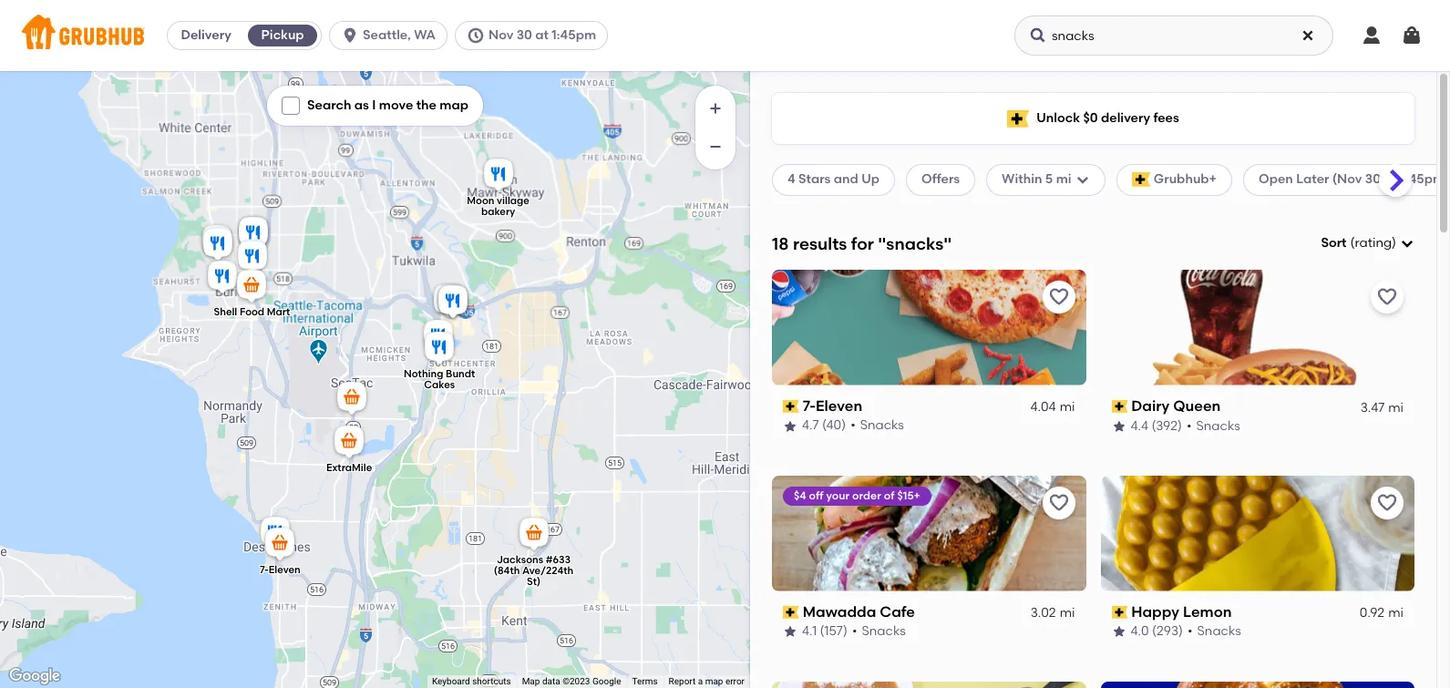 Task type: locate. For each thing, give the bounding box(es) containing it.
star icon image for happy lemon
[[1112, 625, 1126, 639]]

1 horizontal spatial subscription pass image
[[1112, 400, 1128, 413]]

tacos el hass image
[[199, 225, 236, 265]]

save this restaurant button
[[1042, 281, 1075, 313], [1371, 281, 1404, 313], [1042, 486, 1075, 519], [1371, 486, 1404, 519]]

mi
[[1056, 172, 1071, 187], [1060, 399, 1075, 415], [1388, 399, 1404, 415], [1060, 605, 1075, 621], [1388, 605, 1404, 621]]

snacks
[[860, 418, 904, 433], [1196, 418, 1240, 433], [862, 624, 906, 639], [1197, 624, 1241, 639]]

grubhub plus flag logo image for grubhub+
[[1132, 173, 1150, 187]]

1 vertical spatial eleven
[[268, 564, 300, 576]]

keyboard shortcuts button
[[432, 675, 511, 688]]

rating
[[1355, 235, 1392, 251]]

7- down marina market & deli icon
[[259, 564, 268, 576]]

1 horizontal spatial subscription pass image
[[1112, 606, 1128, 619]]

happy lemon
[[1131, 603, 1232, 620]]

snacks down queen
[[1196, 418, 1240, 433]]

snacks down lemon
[[1197, 624, 1241, 639]]

map
[[522, 676, 540, 686]]

nov
[[489, 27, 513, 43]]

dairy queen image
[[198, 222, 235, 262]]

grubhub plus flag logo image left unlock
[[1007, 110, 1029, 127]]

(
[[1350, 235, 1355, 251]]

star icon image left 4.4
[[1112, 419, 1126, 433]]

save this restaurant button for dairy queen
[[1371, 281, 1404, 313]]

• down queen
[[1187, 418, 1192, 433]]

0 horizontal spatial 7-eleven
[[259, 564, 300, 576]]

1 horizontal spatial map
[[705, 676, 723, 686]]

(nov
[[1332, 172, 1362, 187]]

• snacks for queen
[[1187, 418, 1240, 433]]

mi right '4.04'
[[1060, 399, 1075, 415]]

at left '1:45pm'
[[535, 27, 549, 43]]

extramile image
[[330, 422, 367, 463]]

1 vertical spatial 7-eleven
[[259, 564, 300, 576]]

)
[[1392, 235, 1396, 251]]

map
[[440, 98, 469, 113], [705, 676, 723, 686]]

0 vertical spatial map
[[440, 98, 469, 113]]

order
[[852, 489, 881, 502]]

1 vertical spatial at
[[1384, 172, 1397, 187]]

7-
[[803, 397, 816, 415], [259, 564, 268, 576]]

0 horizontal spatial subscription pass image
[[783, 606, 799, 619]]

shell food mart image
[[233, 267, 269, 307]]

7-eleven inside map region
[[259, 564, 300, 576]]

5
[[1045, 172, 1053, 187]]

(392)
[[1151, 418, 1182, 433]]

2 subscription pass image from the left
[[1112, 400, 1128, 413]]

30
[[516, 27, 532, 43], [1365, 172, 1381, 187]]

subscription pass image left dairy
[[1112, 400, 1128, 413]]

snacks down cafe
[[862, 624, 906, 639]]

within
[[1002, 172, 1042, 187]]

save this restaurant button for 7-eleven
[[1042, 281, 1075, 313]]

1 horizontal spatial svg image
[[467, 26, 485, 45]]

1 horizontal spatial 30
[[1365, 172, 1381, 187]]

star icon image left 4.7
[[783, 419, 798, 433]]

1 vertical spatial 7-
[[259, 564, 268, 576]]

star icon image
[[783, 419, 798, 433], [1112, 419, 1126, 433], [783, 625, 798, 639], [1112, 625, 1126, 639]]

0 vertical spatial 7-
[[803, 397, 816, 415]]

keyboard
[[432, 676, 470, 686]]

at
[[535, 27, 549, 43], [1384, 172, 1397, 187]]

svg image
[[1361, 25, 1383, 46], [467, 26, 485, 45], [285, 100, 296, 111]]

3.47 mi
[[1361, 399, 1404, 415]]

snacks for eleven
[[860, 418, 904, 433]]

none field containing sort
[[1321, 234, 1415, 253]]

mi right 3.02
[[1060, 605, 1075, 621]]

star icon image left 4.0
[[1112, 625, 1126, 639]]

grubhub plus flag logo image
[[1007, 110, 1029, 127], [1132, 173, 1150, 187]]

svg image inside the nov 30 at 1:45pm button
[[467, 26, 485, 45]]

eleven down marina market & deli icon
[[268, 564, 300, 576]]

save this restaurant image
[[1048, 286, 1070, 308], [1376, 286, 1398, 308], [1048, 492, 1070, 514]]

subscription pass image
[[783, 400, 799, 413], [1112, 400, 1128, 413]]

3.47
[[1361, 399, 1385, 415]]

30 inside button
[[516, 27, 532, 43]]

mi right 0.92
[[1388, 605, 1404, 621]]

7-eleven up (40)
[[803, 397, 862, 415]]

1 vertical spatial grubhub plus flag logo image
[[1132, 173, 1150, 187]]

happy lemon logo image
[[1101, 475, 1415, 591]]

2 subscription pass image from the left
[[1112, 606, 1128, 619]]

unlock
[[1036, 110, 1080, 126]]

0 horizontal spatial eleven
[[268, 564, 300, 576]]

mart
[[266, 305, 290, 317]]

1 vertical spatial 30
[[1365, 172, 1381, 187]]

sort ( rating )
[[1321, 235, 1396, 251]]

0 vertical spatial 7-eleven
[[803, 397, 862, 415]]

7- up 4.7
[[803, 397, 816, 415]]

• snacks down queen
[[1187, 418, 1240, 433]]

dairy queen logo image
[[1101, 270, 1415, 385]]

mawadda cafe image
[[235, 214, 271, 254]]

0 vertical spatial grubhub plus flag logo image
[[1007, 110, 1029, 127]]

save this restaurant image for 7-eleven
[[1048, 286, 1070, 308]]

0 horizontal spatial 30
[[516, 27, 532, 43]]

0 vertical spatial at
[[535, 27, 549, 43]]

search as i move the map
[[307, 98, 469, 113]]

grubhub plus flag logo image left grubhub+
[[1132, 173, 1150, 187]]

ave/224th
[[522, 564, 573, 576]]

1:45pm
[[552, 27, 596, 43]]

mi right 3.47
[[1388, 399, 1404, 415]]

cakes
[[424, 379, 454, 391]]

• down mawadda cafe
[[852, 624, 857, 639]]

save this restaurant button for happy lemon
[[1371, 486, 1404, 519]]

eleven inside map region
[[268, 564, 300, 576]]

• snacks down cafe
[[852, 624, 906, 639]]

subscription pass image left happy
[[1112, 606, 1128, 619]]

village
[[496, 194, 529, 206]]

0 horizontal spatial grubhub plus flag logo image
[[1007, 110, 1029, 127]]

#633
[[545, 553, 570, 565]]

star icon image for mawadda cafe
[[783, 625, 798, 639]]

• snacks down lemon
[[1188, 624, 1241, 639]]

dairy
[[1131, 397, 1170, 415]]

queen
[[1173, 397, 1221, 415]]

subscription pass image for mawadda cafe
[[783, 606, 799, 619]]

svg image
[[1401, 25, 1423, 46], [341, 26, 359, 45], [1029, 26, 1047, 45], [1301, 28, 1315, 43], [1075, 173, 1090, 187], [1400, 236, 1415, 251]]

0 horizontal spatial svg image
[[285, 100, 296, 111]]

snacks right (40)
[[860, 418, 904, 433]]

nothing bundt cakes
[[403, 368, 475, 391]]

7-eleven
[[803, 397, 862, 415], [259, 564, 300, 576]]

• snacks for lemon
[[1188, 624, 1241, 639]]

• down happy lemon
[[1188, 624, 1193, 639]]

1 horizontal spatial grubhub plus flag logo image
[[1132, 173, 1150, 187]]

0 horizontal spatial map
[[440, 98, 469, 113]]

grubhub plus flag logo image for unlock $0 delivery fees
[[1007, 110, 1029, 127]]

•
[[850, 418, 856, 433], [1187, 418, 1192, 433], [852, 624, 857, 639], [1188, 624, 1193, 639]]

$0
[[1083, 110, 1098, 126]]

shell food mart
[[213, 305, 290, 317]]

4.04
[[1030, 399, 1056, 415]]

minus icon image
[[706, 138, 725, 156]]

0 vertical spatial 30
[[516, 27, 532, 43]]

30 right (nov
[[1365, 172, 1381, 187]]

map right the
[[440, 98, 469, 113]]

eleven up (40)
[[816, 397, 862, 415]]

a
[[698, 676, 703, 686]]

7-eleven down marina market & deli icon
[[259, 564, 300, 576]]

sea tac marathon image
[[333, 379, 370, 419]]

svg image for nov 30 at 1:45pm
[[467, 26, 485, 45]]

$15+
[[897, 489, 920, 502]]

moon village bakery
[[466, 194, 529, 217]]

• for lemon
[[1188, 624, 1193, 639]]

1 subscription pass image from the left
[[783, 606, 799, 619]]

mi right 5
[[1056, 172, 1071, 187]]

4.4
[[1131, 418, 1148, 433]]

subscription pass image
[[783, 606, 799, 619], [1112, 606, 1128, 619]]

18 results for "snacks"
[[772, 233, 952, 254]]

4.7
[[802, 418, 819, 433]]

at left 1:45pm)
[[1384, 172, 1397, 187]]

seattle,
[[363, 27, 411, 43]]

4.04 mi
[[1030, 399, 1075, 415]]

report
[[669, 676, 696, 686]]

marina market & deli image
[[257, 514, 293, 554]]

pickup
[[261, 27, 304, 43]]

None field
[[1321, 234, 1415, 253]]

0 horizontal spatial subscription pass image
[[783, 400, 799, 413]]

move
[[379, 98, 413, 113]]

1 horizontal spatial eleven
[[816, 397, 862, 415]]

4.0
[[1131, 624, 1149, 639]]

eleven
[[816, 397, 862, 415], [268, 564, 300, 576]]

30 right nov
[[516, 27, 532, 43]]

nothing bundt cakes image
[[421, 329, 457, 369]]

map right a
[[705, 676, 723, 686]]

Search for food, convenience, alcohol... search field
[[1014, 15, 1333, 56]]

$4
[[794, 489, 806, 502]]

0.92
[[1360, 605, 1385, 621]]

0 vertical spatial eleven
[[816, 397, 862, 415]]

0 horizontal spatial 7-
[[259, 564, 268, 576]]

0 horizontal spatial at
[[535, 27, 549, 43]]

and
[[834, 172, 858, 187]]

subscription pass image up $4
[[783, 400, 799, 413]]

• snacks right (40)
[[850, 418, 904, 433]]

plus icon image
[[706, 99, 725, 118]]

results
[[793, 233, 847, 254]]

3.02
[[1031, 605, 1056, 621]]

subscription pass image left mawadda
[[783, 606, 799, 619]]

• right (40)
[[850, 418, 856, 433]]

1 subscription pass image from the left
[[783, 400, 799, 413]]

star icon image left the 4.1
[[783, 625, 798, 639]]



Task type: describe. For each thing, give the bounding box(es) containing it.
tacos el hass logo image
[[772, 681, 1086, 688]]

$4 off your order of $15+
[[794, 489, 920, 502]]

1 horizontal spatial 7-
[[803, 397, 816, 415]]

(293)
[[1152, 624, 1183, 639]]

4 stars and up
[[787, 172, 880, 187]]

auntie anne's image
[[434, 282, 471, 322]]

pickup button
[[244, 21, 321, 50]]

the
[[416, 98, 437, 113]]

open later (nov 30 at 1:45pm)
[[1259, 172, 1450, 187]]

stars
[[798, 172, 831, 187]]

data
[[542, 676, 560, 686]]

cafe
[[880, 603, 915, 620]]

mi for dairy queen
[[1388, 399, 1404, 415]]

moon village bakery image
[[480, 155, 516, 196]]

subscription pass image for dairy queen
[[1112, 400, 1128, 413]]

map region
[[0, 0, 925, 688]]

shell
[[213, 305, 237, 317]]

save this restaurant image for dairy queen
[[1376, 286, 1398, 308]]

moon
[[466, 194, 494, 206]]

mi for 7-eleven
[[1060, 399, 1075, 415]]

bakery
[[481, 205, 515, 217]]

unlock $0 delivery fees
[[1036, 110, 1179, 126]]

mawadda cafe logo image
[[772, 475, 1086, 591]]

for
[[851, 233, 874, 254]]

terms link
[[632, 676, 658, 686]]

mi for mawadda cafe
[[1060, 605, 1075, 621]]

7-eleven logo image
[[772, 270, 1086, 385]]

1 vertical spatial map
[[705, 676, 723, 686]]

save this restaurant image
[[1376, 492, 1398, 514]]

google
[[592, 676, 621, 686]]

4.1 (157)
[[802, 624, 848, 639]]

happy
[[1131, 603, 1179, 620]]

jacksons #633 (84th ave/224th st) image
[[515, 515, 552, 555]]

as
[[354, 98, 369, 113]]

4.4 (392)
[[1131, 418, 1182, 433]]

7- inside map region
[[259, 564, 268, 576]]

jamba image
[[430, 281, 466, 321]]

delivery
[[1101, 110, 1150, 126]]

• for queen
[[1187, 418, 1192, 433]]

(84th
[[493, 564, 519, 576]]

4.1
[[802, 624, 817, 639]]

• for cafe
[[852, 624, 857, 639]]

nov 30 at 1:45pm
[[489, 27, 596, 43]]

keyboard shortcuts
[[432, 676, 511, 686]]

i
[[372, 98, 376, 113]]

at inside button
[[535, 27, 549, 43]]

royce' washington - westfield southcenter mall image
[[434, 282, 471, 322]]

seattle, wa
[[363, 27, 436, 43]]

1 horizontal spatial 7-eleven
[[803, 397, 862, 415]]

search
[[307, 98, 351, 113]]

delivery button
[[168, 21, 244, 50]]

extramile
[[326, 462, 372, 474]]

terms
[[632, 676, 658, 686]]

fees
[[1153, 110, 1179, 126]]

"snacks"
[[878, 233, 952, 254]]

3.02 mi
[[1031, 605, 1075, 621]]

subscription pass image for happy lemon
[[1112, 606, 1128, 619]]

lemon
[[1183, 603, 1232, 620]]

• snacks for cafe
[[852, 624, 906, 639]]

within 5 mi
[[1002, 172, 1071, 187]]

star icon image for 7-eleven
[[783, 419, 798, 433]]

map data ©2023 google
[[522, 676, 621, 686]]

of
[[884, 489, 895, 502]]

seattle, wa button
[[329, 21, 455, 50]]

• for eleven
[[850, 418, 856, 433]]

4.7 (40)
[[802, 418, 846, 433]]

auntie anne's logo image
[[1101, 681, 1415, 688]]

svg image inside seattle, wa button
[[341, 26, 359, 45]]

18
[[772, 233, 789, 254]]

0.92 mi
[[1360, 605, 1404, 621]]

jacksons
[[496, 553, 543, 565]]

shortcuts
[[472, 676, 511, 686]]

snacks for cafe
[[862, 624, 906, 639]]

main navigation navigation
[[0, 0, 1450, 71]]

1:45pm)
[[1400, 172, 1450, 187]]

offers
[[922, 172, 960, 187]]

wa
[[414, 27, 436, 43]]

pierro bakery image
[[234, 237, 270, 278]]

report a map error
[[669, 676, 745, 686]]

happy lemon image
[[420, 317, 456, 357]]

google image
[[5, 664, 65, 688]]

sort
[[1321, 235, 1347, 251]]

grubhub+
[[1154, 172, 1217, 187]]

mawadda cafe
[[803, 603, 915, 620]]

4.0 (293)
[[1131, 624, 1183, 639]]

report a map error link
[[669, 676, 745, 686]]

(157)
[[820, 624, 848, 639]]

dairy queen
[[1131, 397, 1221, 415]]

up
[[861, 172, 880, 187]]

©2023
[[562, 676, 590, 686]]

later
[[1296, 172, 1329, 187]]

svg image for search as i move the map
[[285, 100, 296, 111]]

mi for happy lemon
[[1388, 605, 1404, 621]]

ronnie's market image
[[204, 257, 240, 298]]

st)
[[526, 575, 540, 587]]

bundt
[[445, 368, 475, 380]]

food
[[239, 305, 264, 317]]

7 eleven image
[[261, 525, 298, 565]]

nothing
[[403, 368, 443, 380]]

snacks for lemon
[[1197, 624, 1241, 639]]

star icon image for dairy queen
[[1112, 419, 1126, 433]]

snacks for queen
[[1196, 418, 1240, 433]]

jacksons #633 (84th ave/224th st)
[[493, 553, 573, 587]]

4
[[787, 172, 795, 187]]

1 horizontal spatial at
[[1384, 172, 1397, 187]]

2 horizontal spatial svg image
[[1361, 25, 1383, 46]]

your
[[826, 489, 850, 502]]

subscription pass image for 7-eleven
[[783, 400, 799, 413]]

antojitos michalisco 1st ave image
[[235, 214, 271, 254]]

(40)
[[822, 418, 846, 433]]

• snacks for eleven
[[850, 418, 904, 433]]



Task type: vqa. For each thing, say whether or not it's contained in the screenshot.


